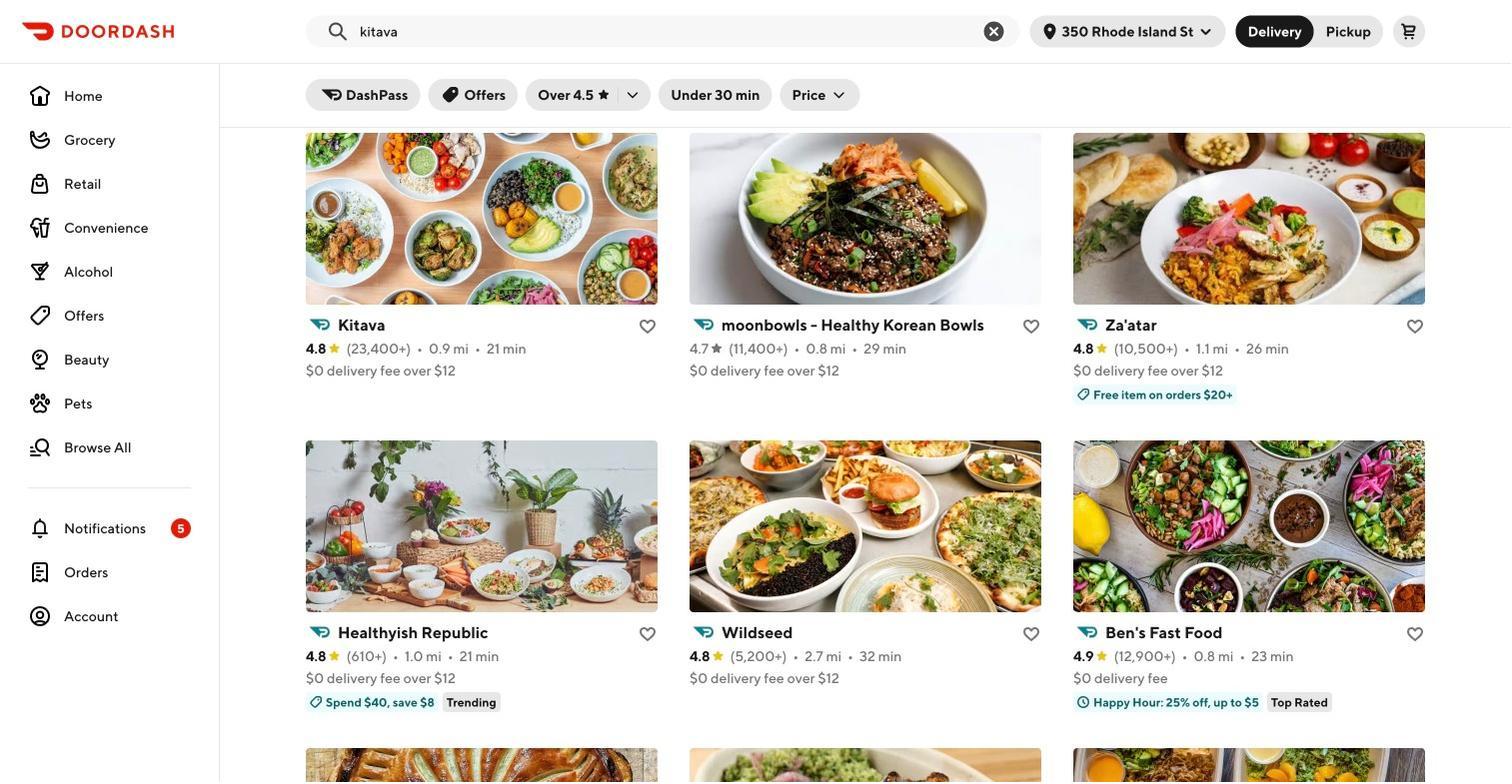 Task type: locate. For each thing, give the bounding box(es) containing it.
clear search input image
[[983, 19, 1007, 43]]

None button
[[1237, 15, 1315, 47], [1303, 15, 1384, 47], [1237, 15, 1315, 47], [1303, 15, 1384, 47]]



Task type: describe. For each thing, give the bounding box(es) containing it.
toggle order method (delivery or pickup) option group
[[1237, 15, 1384, 47]]

Store search: begin typing to search for stores available on DoorDash text field
[[360, 21, 967, 41]]

0 items, open order cart image
[[1402, 23, 1418, 39]]



Task type: vqa. For each thing, say whether or not it's contained in the screenshot.
the sandwiches button
no



